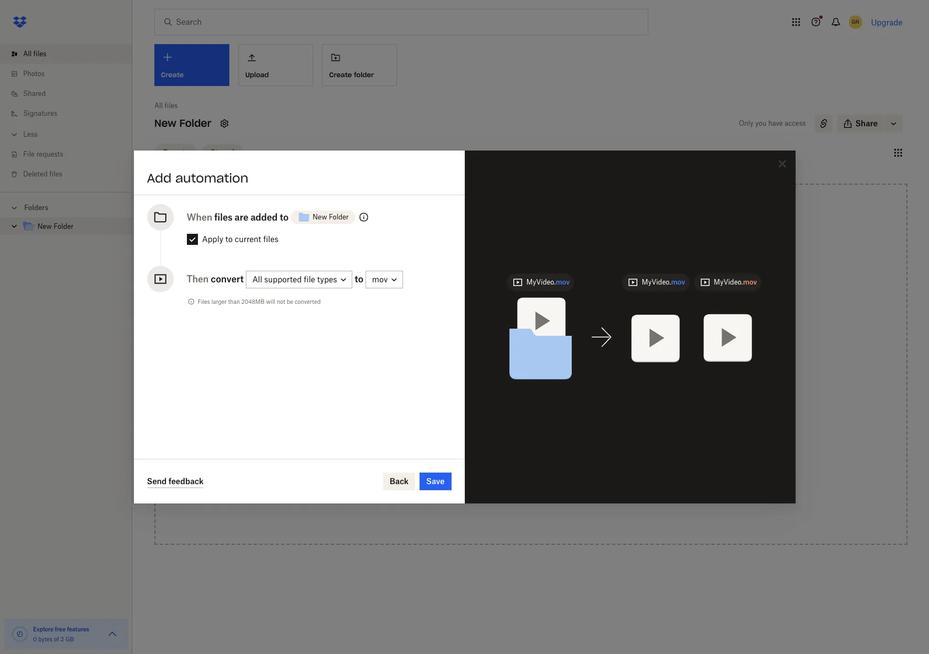 Task type: describe. For each thing, give the bounding box(es) containing it.
or
[[484, 305, 492, 314]]

to left add
[[525, 361, 533, 370]]

supported
[[264, 275, 302, 284]]

files inside deleted files link
[[49, 170, 62, 178]]

less
[[23, 130, 38, 138]]

shared link
[[9, 84, 132, 104]]

2
[[61, 636, 64, 643]]

3 myvideo. mov from the left
[[714, 278, 757, 286]]

files inside the request files "button"
[[497, 451, 513, 460]]

added
[[251, 212, 278, 223]]

only
[[739, 119, 754, 127]]

recents
[[163, 148, 188, 156]]

request files
[[464, 451, 513, 460]]

file
[[304, 275, 315, 284]]

request files button
[[439, 445, 623, 467]]

files up recents at the top of page
[[165, 101, 178, 110]]

the
[[509, 305, 520, 314]]

new folder link
[[22, 220, 124, 234]]

send
[[147, 476, 167, 486]]

of
[[54, 636, 59, 643]]

send feedback
[[147, 476, 204, 486]]

all inside all files list item
[[23, 50, 32, 58]]

share and manage button
[[439, 475, 623, 497]]

add automation dialog
[[134, 151, 796, 504]]

types
[[317, 275, 337, 284]]

add
[[534, 361, 549, 370]]

feedback
[[169, 476, 204, 486]]

manage
[[504, 481, 535, 491]]

import button
[[439, 414, 623, 436]]

file
[[23, 150, 35, 158]]

request
[[464, 451, 495, 460]]

new for new folder link
[[38, 222, 52, 231]]

will
[[266, 298, 275, 305]]

upload,
[[550, 293, 578, 302]]

current
[[235, 234, 261, 244]]

signatures
[[23, 109, 57, 117]]

photos link
[[9, 64, 132, 84]]

1 horizontal spatial all
[[154, 101, 163, 110]]

files
[[198, 298, 210, 305]]

requests
[[36, 150, 63, 158]]

deleted
[[23, 170, 48, 178]]

then
[[187, 274, 209, 285]]

ways
[[504, 361, 523, 370]]

save
[[426, 477, 445, 486]]

gb
[[65, 636, 74, 643]]

drop files here to upload, or use the 'upload' button
[[484, 293, 578, 314]]

1 horizontal spatial all files link
[[154, 100, 178, 111]]

0 horizontal spatial all files link
[[9, 44, 132, 64]]

import
[[464, 420, 489, 429]]

use
[[494, 305, 507, 314]]

explore
[[33, 626, 54, 633]]

only you have access
[[739, 119, 806, 127]]

apply
[[202, 234, 223, 244]]

signatures link
[[9, 104, 132, 124]]

list containing all files
[[0, 38, 132, 192]]

less image
[[9, 129, 20, 140]]

0
[[33, 636, 37, 643]]

2 myvideo. mov from the left
[[642, 278, 685, 286]]

file requests
[[23, 150, 63, 158]]

deleted files
[[23, 170, 62, 178]]

create folder button
[[322, 44, 397, 86]]

add automation
[[147, 170, 248, 186]]

0 vertical spatial folder
[[179, 117, 211, 130]]

photos
[[23, 69, 45, 78]]

all files list item
[[0, 44, 132, 64]]

1 horizontal spatial all files
[[154, 101, 178, 110]]

folder
[[354, 70, 374, 79]]

1 horizontal spatial new
[[154, 117, 176, 130]]

are
[[235, 212, 248, 223]]

files left are at the left top of the page
[[214, 212, 233, 223]]

new for new folder button at the left top of the page
[[313, 213, 327, 221]]

content
[[551, 361, 580, 370]]

you
[[756, 119, 767, 127]]

features
[[67, 626, 89, 633]]

starred
[[210, 148, 234, 156]]

upgrade link
[[871, 17, 903, 27]]



Task type: locate. For each thing, give the bounding box(es) containing it.
3 myvideo. from the left
[[714, 278, 743, 286]]

0 vertical spatial all
[[23, 50, 32, 58]]

myvideo.
[[527, 278, 556, 286], [642, 278, 671, 286], [714, 278, 743, 286]]

0 horizontal spatial myvideo.
[[527, 278, 556, 286]]

shared
[[23, 89, 46, 98]]

0 horizontal spatial all
[[23, 50, 32, 58]]

folders button
[[0, 199, 132, 216]]

files up photos
[[33, 50, 46, 58]]

share for share
[[856, 119, 878, 128]]

files down added
[[263, 234, 279, 244]]

quota usage element
[[11, 625, 29, 643]]

folders
[[24, 204, 48, 212]]

1 vertical spatial share
[[464, 481, 486, 491]]

share inside share and manage 'button'
[[464, 481, 486, 491]]

folder left folder permissions 'icon'
[[329, 213, 349, 221]]

create
[[329, 70, 352, 79]]

more
[[482, 361, 502, 370]]

files right request
[[497, 451, 513, 460]]

0 vertical spatial new folder
[[154, 117, 211, 130]]

and
[[488, 481, 502, 491]]

new folder inside new folder button
[[313, 213, 349, 221]]

folder down folders button
[[54, 222, 73, 231]]

2 vertical spatial new
[[38, 222, 52, 231]]

starred button
[[202, 144, 243, 161]]

new up recents at the top of page
[[154, 117, 176, 130]]

1 myvideo. mov from the left
[[527, 278, 570, 286]]

all
[[23, 50, 32, 58], [154, 101, 163, 110], [252, 275, 262, 284]]

0 horizontal spatial new
[[38, 222, 52, 231]]

2 horizontal spatial new
[[313, 213, 327, 221]]

more ways to add content
[[482, 361, 580, 370]]

2 myvideo. from the left
[[642, 278, 671, 286]]

new folder left folder permissions 'icon'
[[313, 213, 349, 221]]

recents button
[[154, 144, 197, 161]]

new folder down folders button
[[38, 222, 73, 231]]

access button
[[439, 383, 623, 405]]

access
[[785, 119, 806, 127]]

2 horizontal spatial myvideo. mov
[[714, 278, 757, 286]]

0 horizontal spatial all files
[[23, 50, 46, 58]]

folder for new folder button at the left top of the page
[[329, 213, 349, 221]]

larger
[[211, 298, 227, 305]]

new inside new folder button
[[313, 213, 327, 221]]

new folder button
[[291, 206, 355, 228]]

to right added
[[280, 212, 289, 223]]

access
[[464, 389, 491, 398]]

mov
[[372, 275, 388, 284], [556, 278, 570, 286], [671, 278, 685, 286], [743, 278, 757, 286]]

1 myvideo. from the left
[[527, 278, 556, 286]]

1 horizontal spatial new folder
[[154, 117, 211, 130]]

send feedback button
[[147, 475, 204, 488]]

2 horizontal spatial all
[[252, 275, 262, 284]]

new down folders
[[38, 222, 52, 231]]

new folder inside new folder link
[[38, 222, 73, 231]]

than
[[228, 298, 240, 305]]

1 vertical spatial all files
[[154, 101, 178, 110]]

to inside drop files here to upload, or use the 'upload' button
[[541, 293, 549, 302]]

1 horizontal spatial myvideo.
[[642, 278, 671, 286]]

share button
[[837, 115, 885, 132]]

explore free features 0 bytes of 2 gb
[[33, 626, 89, 643]]

folder up recents at the top of page
[[179, 117, 211, 130]]

0 vertical spatial all files link
[[9, 44, 132, 64]]

2 vertical spatial all
[[252, 275, 262, 284]]

1 vertical spatial folder
[[329, 213, 349, 221]]

1 horizontal spatial folder
[[179, 117, 211, 130]]

new folder for new folder link
[[38, 222, 73, 231]]

back
[[390, 477, 409, 486]]

2 vertical spatial folder
[[54, 222, 73, 231]]

2 horizontal spatial myvideo.
[[714, 278, 743, 286]]

2048mb
[[241, 298, 265, 305]]

button
[[554, 305, 578, 314]]

save button
[[420, 473, 451, 490]]

apply to current files
[[202, 234, 279, 244]]

folder inside button
[[329, 213, 349, 221]]

new inside new folder link
[[38, 222, 52, 231]]

folder permissions image
[[358, 211, 371, 224]]

deleted files link
[[9, 164, 132, 184]]

0 vertical spatial share
[[856, 119, 878, 128]]

folder
[[179, 117, 211, 130], [329, 213, 349, 221], [54, 222, 73, 231]]

2 horizontal spatial new folder
[[313, 213, 349, 221]]

file requests link
[[9, 145, 132, 164]]

to left mov dropdown button
[[355, 274, 363, 285]]

files
[[33, 50, 46, 58], [165, 101, 178, 110], [49, 170, 62, 178], [214, 212, 233, 223], [263, 234, 279, 244], [504, 293, 520, 302], [497, 451, 513, 460]]

files larger than 2048mb will not be converted
[[198, 298, 321, 305]]

more ways to add content element
[[437, 360, 625, 509]]

mov inside dropdown button
[[372, 275, 388, 284]]

to right apply
[[225, 234, 233, 244]]

'upload'
[[523, 305, 552, 314]]

all files
[[23, 50, 46, 58], [154, 101, 178, 110]]

share for share and manage
[[464, 481, 486, 491]]

all supported file types
[[252, 275, 337, 284]]

files inside all files list item
[[33, 50, 46, 58]]

all files link up recents at the top of page
[[154, 100, 178, 111]]

0 vertical spatial new
[[154, 117, 176, 130]]

here
[[522, 293, 539, 302]]

files right deleted
[[49, 170, 62, 178]]

0 horizontal spatial myvideo. mov
[[527, 278, 570, 286]]

1 vertical spatial all files link
[[154, 100, 178, 111]]

0 horizontal spatial folder
[[54, 222, 73, 231]]

all inside all supported file types popup button
[[252, 275, 262, 284]]

dropbox image
[[9, 11, 31, 33]]

1 vertical spatial new folder
[[313, 213, 349, 221]]

all files up photos
[[23, 50, 46, 58]]

all files link
[[9, 44, 132, 64], [154, 100, 178, 111]]

automation
[[175, 170, 248, 186]]

list
[[0, 38, 132, 192]]

share
[[856, 119, 878, 128], [464, 481, 486, 491]]

all files up recents at the top of page
[[154, 101, 178, 110]]

files up the
[[504, 293, 520, 302]]

share inside share button
[[856, 119, 878, 128]]

all files link up shared link
[[9, 44, 132, 64]]

not
[[277, 298, 285, 305]]

all up recents button
[[154, 101, 163, 110]]

2 horizontal spatial folder
[[329, 213, 349, 221]]

new folder for new folder button at the left top of the page
[[313, 213, 349, 221]]

all up photos
[[23, 50, 32, 58]]

all files inside list item
[[23, 50, 46, 58]]

files inside drop files here to upload, or use the 'upload' button
[[504, 293, 520, 302]]

have
[[769, 119, 783, 127]]

1 vertical spatial all
[[154, 101, 163, 110]]

all up files larger than 2048mb will not be converted
[[252, 275, 262, 284]]

create folder
[[329, 70, 374, 79]]

0 vertical spatial all files
[[23, 50, 46, 58]]

back button
[[383, 473, 415, 490]]

0 horizontal spatial share
[[464, 481, 486, 491]]

upgrade
[[871, 17, 903, 27]]

myvideo. mov
[[527, 278, 570, 286], [642, 278, 685, 286], [714, 278, 757, 286]]

bytes
[[38, 636, 52, 643]]

all supported file types button
[[246, 271, 353, 289]]

2 vertical spatial new folder
[[38, 222, 73, 231]]

new
[[154, 117, 176, 130], [313, 213, 327, 221], [38, 222, 52, 231]]

mov button
[[366, 271, 403, 289]]

share and manage
[[464, 481, 535, 491]]

1 horizontal spatial myvideo. mov
[[642, 278, 685, 286]]

converted
[[295, 298, 321, 305]]

new folder up recents at the top of page
[[154, 117, 211, 130]]

files are added to
[[214, 212, 289, 223]]

1 vertical spatial new
[[313, 213, 327, 221]]

0 horizontal spatial new folder
[[38, 222, 73, 231]]

to right here
[[541, 293, 549, 302]]

be
[[287, 298, 293, 305]]

new left folder permissions 'icon'
[[313, 213, 327, 221]]

drop
[[484, 293, 502, 302]]

add
[[147, 170, 172, 186]]

folder for new folder link
[[54, 222, 73, 231]]

1 horizontal spatial share
[[856, 119, 878, 128]]

when
[[187, 212, 212, 223]]

free
[[55, 626, 66, 633]]

to
[[280, 212, 289, 223], [225, 234, 233, 244], [355, 274, 363, 285], [541, 293, 549, 302], [525, 361, 533, 370]]

convert
[[211, 274, 244, 285]]



Task type: vqa. For each thing, say whether or not it's contained in the screenshot.
convert
yes



